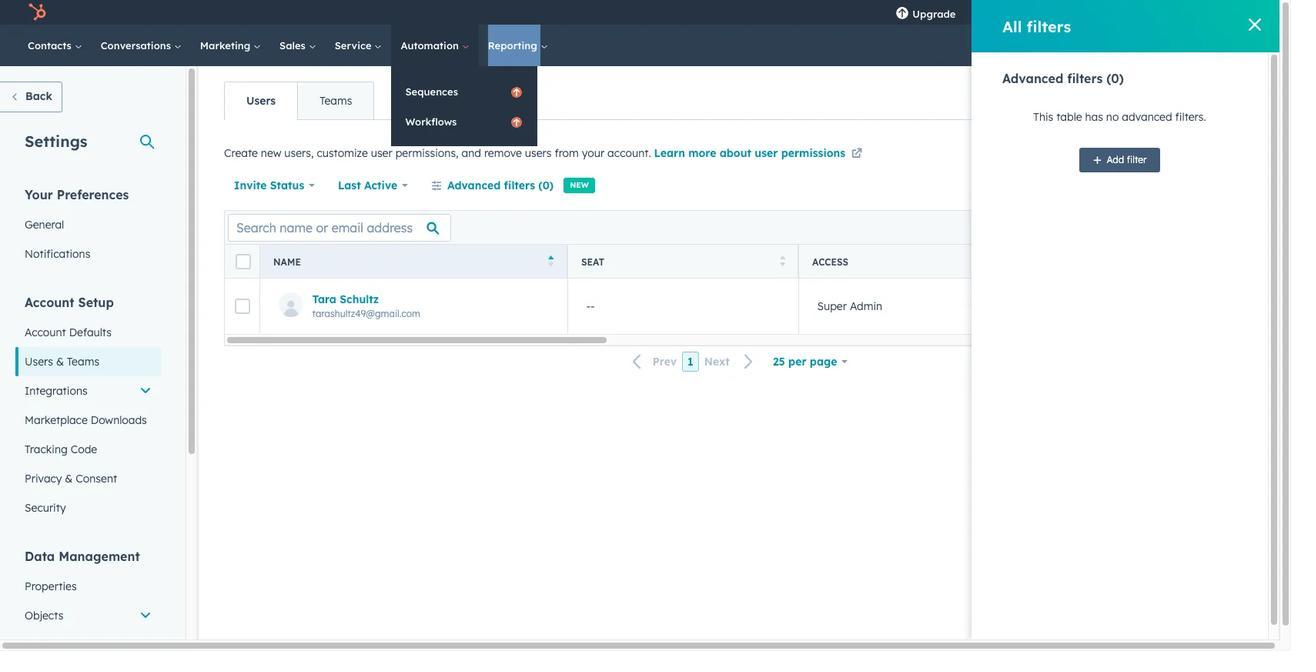 Task type: locate. For each thing, give the bounding box(es) containing it.
privacy & consent link
[[15, 464, 161, 494]]

0 horizontal spatial users
[[25, 355, 53, 369]]

1 vertical spatial advanced
[[447, 179, 501, 193]]

advanced down and
[[447, 179, 501, 193]]

automation link
[[392, 25, 479, 66]]

teams up 'customize'
[[320, 94, 352, 108]]

0 vertical spatial advanced filters (0)
[[1003, 71, 1124, 86]]

management
[[59, 549, 140, 565]]

workflows
[[405, 116, 457, 128]]

1 horizontal spatial &
[[65, 472, 73, 486]]

0 vertical spatial &
[[56, 355, 64, 369]]

privacy
[[25, 472, 62, 486]]

menu item
[[967, 0, 970, 25]]

2
[[1231, 6, 1237, 18]]

1 vertical spatial &
[[65, 472, 73, 486]]

invite
[[234, 179, 267, 193]]

users inside account setup element
[[25, 355, 53, 369]]

your preferences element
[[15, 186, 161, 269]]

settings
[[25, 132, 87, 151]]

1 vertical spatial account
[[25, 326, 66, 340]]

(0) inside "advanced filters (0)" button
[[539, 179, 554, 193]]

--
[[586, 300, 595, 313]]

1 vertical spatial advanced filters (0)
[[447, 179, 554, 193]]

1 horizontal spatial (0)
[[1107, 71, 1124, 86]]

close image
[[1249, 18, 1262, 31]]

search button
[[1240, 32, 1266, 59]]

user
[[371, 146, 393, 160], [755, 146, 778, 160]]

no
[[1107, 110, 1119, 124]]

-
[[586, 300, 591, 313], [591, 300, 595, 313]]

25 per page
[[773, 355, 838, 369]]

(0) down users
[[539, 179, 554, 193]]

0 horizontal spatial (0)
[[539, 179, 554, 193]]

service link
[[326, 25, 392, 66]]

data
[[25, 549, 55, 565]]

1 vertical spatial users
[[25, 355, 53, 369]]

advanced up this
[[1003, 71, 1064, 86]]

service
[[335, 39, 375, 52]]

conversations
[[101, 39, 174, 52]]

user up active
[[371, 146, 393, 160]]

setup
[[78, 295, 114, 310]]

(0) up no
[[1107, 71, 1124, 86]]

press to sort. element
[[780, 255, 786, 268]]

25
[[773, 355, 785, 369]]

1 vertical spatial teams
[[67, 355, 99, 369]]

apoptosis
[[1143, 6, 1190, 18]]

advanced inside button
[[447, 179, 501, 193]]

0 horizontal spatial user
[[371, 146, 393, 160]]

reporting link
[[479, 25, 557, 66]]

marketplaces button
[[1001, 0, 1033, 25]]

all
[[1003, 17, 1022, 36]]

access
[[813, 256, 849, 268]]

0 horizontal spatial advanced
[[447, 179, 501, 193]]

filters inside button
[[504, 179, 535, 193]]

Search HubSpot search field
[[1064, 32, 1252, 59]]

0 vertical spatial filters
[[1027, 17, 1072, 36]]

& right privacy
[[65, 472, 73, 486]]

apoptosis studios 2 button
[[1117, 0, 1260, 25]]

1 vertical spatial (0)
[[539, 179, 554, 193]]

sequences link
[[392, 77, 538, 106]]

0 horizontal spatial teams
[[67, 355, 99, 369]]

users for users & teams
[[25, 355, 53, 369]]

name
[[273, 256, 301, 268]]

1 horizontal spatial user
[[755, 146, 778, 160]]

2 account from the top
[[25, 326, 66, 340]]

user right about
[[755, 146, 778, 160]]

1 horizontal spatial advanced
[[1003, 71, 1064, 86]]

tracking code link
[[15, 435, 161, 464]]

remove
[[484, 146, 522, 160]]

invite status
[[234, 179, 304, 193]]

automation
[[401, 39, 462, 52]]

0 vertical spatial advanced
[[1003, 71, 1064, 86]]

marketplaces image
[[1010, 7, 1024, 21]]

menu
[[885, 0, 1262, 25]]

back link
[[0, 82, 62, 112]]

help button
[[1036, 0, 1062, 25]]

link opens in a new window image
[[852, 149, 863, 160]]

super admin
[[818, 300, 883, 313]]

and
[[462, 146, 481, 160]]

upgrade image
[[896, 7, 910, 21]]

account for account defaults
[[25, 326, 66, 340]]

apoptosis studios 2
[[1143, 6, 1237, 18]]

notifications button
[[1088, 0, 1114, 25]]

general
[[25, 218, 64, 232]]

reporting
[[488, 39, 540, 52]]

settings image
[[1068, 7, 1082, 20]]

your
[[25, 187, 53, 203]]

teams down account defaults link
[[67, 355, 99, 369]]

& for privacy
[[65, 472, 73, 486]]

& up the integrations
[[56, 355, 64, 369]]

advanced filters (0) down remove
[[447, 179, 554, 193]]

preferences
[[57, 187, 129, 203]]

navigation
[[224, 82, 375, 120]]

tracking
[[25, 443, 68, 457]]

& inside 'link'
[[65, 472, 73, 486]]

marketplace downloads
[[25, 414, 147, 427]]

2 vertical spatial filters
[[504, 179, 535, 193]]

this
[[1034, 110, 1054, 124]]

1 account from the top
[[25, 295, 74, 310]]

add filter
[[1107, 154, 1147, 166]]

contacts
[[28, 39, 74, 52]]

seat
[[581, 256, 605, 268]]

help image
[[1042, 7, 1056, 21]]

advanced
[[1003, 71, 1064, 86], [447, 179, 501, 193]]

permissions
[[781, 146, 846, 160]]

privacy & consent
[[25, 472, 117, 486]]

0 vertical spatial users
[[246, 94, 276, 108]]

users up new
[[246, 94, 276, 108]]

security link
[[15, 494, 161, 523]]

1 user from the left
[[371, 146, 393, 160]]

advanced filters (0) button
[[421, 170, 564, 201]]

0 horizontal spatial &
[[56, 355, 64, 369]]

1 horizontal spatial users
[[246, 94, 276, 108]]

1 vertical spatial filters
[[1068, 71, 1103, 86]]

calling icon image
[[978, 6, 992, 20]]

marketplace downloads link
[[15, 406, 161, 435]]

tara schultz image
[[1126, 5, 1140, 19]]

1 horizontal spatial advanced filters (0)
[[1003, 71, 1124, 86]]

0 horizontal spatial advanced filters (0)
[[447, 179, 554, 193]]

last
[[338, 179, 361, 193]]

all filters
[[1003, 17, 1072, 36]]

advanced filters (0) up table
[[1003, 71, 1124, 86]]

teams
[[320, 94, 352, 108], [67, 355, 99, 369]]

account defaults
[[25, 326, 112, 340]]

sales
[[280, 39, 309, 52]]

users
[[246, 94, 276, 108], [25, 355, 53, 369]]

0 vertical spatial account
[[25, 295, 74, 310]]

automation menu
[[392, 66, 538, 146]]

25 per page button
[[763, 347, 858, 377]]

admin
[[850, 300, 883, 313]]

from
[[555, 146, 579, 160]]

account defaults link
[[15, 318, 161, 347]]

users up the integrations
[[25, 355, 53, 369]]

learn more about user permissions
[[654, 146, 849, 160]]

1 button
[[682, 352, 699, 372]]

0 vertical spatial teams
[[320, 94, 352, 108]]

pagination navigation
[[624, 352, 763, 372]]

menu containing apoptosis studios 2
[[885, 0, 1262, 25]]

account up the account defaults
[[25, 295, 74, 310]]

account up users & teams
[[25, 326, 66, 340]]



Task type: vqa. For each thing, say whether or not it's contained in the screenshot.
Background for Background type
no



Task type: describe. For each thing, give the bounding box(es) containing it.
new
[[261, 146, 281, 160]]

hubspot image
[[28, 3, 46, 22]]

super
[[818, 300, 847, 313]]

1
[[688, 355, 694, 369]]

schultz
[[340, 292, 379, 306]]

marketing link
[[191, 25, 270, 66]]

integrations
[[25, 384, 88, 398]]

security
[[25, 501, 66, 515]]

workflows link
[[392, 107, 538, 136]]

tara
[[312, 292, 337, 306]]

your preferences
[[25, 187, 129, 203]]

& for users
[[56, 355, 64, 369]]

invite status button
[[233, 170, 316, 201]]

about
[[720, 146, 752, 160]]

next
[[704, 355, 730, 369]]

0 vertical spatial (0)
[[1107, 71, 1124, 86]]

teams inside account setup element
[[67, 355, 99, 369]]

users for users
[[246, 94, 276, 108]]

tracking code
[[25, 443, 97, 457]]

notifications link
[[15, 240, 161, 269]]

data management element
[[15, 548, 161, 652]]

sequences
[[405, 85, 458, 98]]

general link
[[15, 210, 161, 240]]

main team element
[[1145, 279, 1292, 334]]

ascending sort. press to sort descending. image
[[549, 255, 555, 266]]

last active button
[[337, 170, 409, 201]]

2 user from the left
[[755, 146, 778, 160]]

next button
[[699, 352, 763, 372]]

prev button
[[624, 352, 682, 372]]

learn
[[654, 146, 685, 160]]

2 - from the left
[[591, 300, 595, 313]]

calling icon button
[[972, 2, 998, 22]]

account setup
[[25, 295, 114, 310]]

sales link
[[270, 25, 326, 66]]

upgrade
[[913, 8, 956, 20]]

new
[[570, 180, 589, 190]]

page
[[810, 355, 838, 369]]

users link
[[225, 82, 297, 119]]

press to sort. image
[[780, 255, 786, 266]]

objects button
[[15, 602, 161, 631]]

your
[[582, 146, 605, 160]]

consent
[[76, 472, 117, 486]]

contacts link
[[18, 25, 91, 66]]

notifications image
[[1094, 7, 1108, 21]]

1 - from the left
[[586, 300, 591, 313]]

link opens in a new window image
[[852, 146, 863, 164]]

customize
[[317, 146, 368, 160]]

marketplace
[[25, 414, 88, 427]]

status
[[270, 179, 304, 193]]

Search name or email address search field
[[228, 214, 451, 241]]

add filter button
[[1080, 148, 1160, 173]]

learn more about user permissions link
[[654, 146, 865, 164]]

users,
[[284, 146, 314, 160]]

this table has no advanced filters.
[[1034, 110, 1207, 124]]

navigation containing users
[[224, 82, 375, 120]]

tara schultz link
[[312, 292, 552, 306]]

downloads
[[91, 414, 147, 427]]

properties
[[25, 580, 77, 594]]

conversations link
[[91, 25, 191, 66]]

ascending sort. press to sort descending. element
[[549, 255, 555, 268]]

per
[[789, 355, 807, 369]]

studios
[[1193, 6, 1229, 18]]

settings link
[[1066, 4, 1085, 20]]

code
[[71, 443, 97, 457]]

notifications
[[25, 247, 90, 261]]

has
[[1086, 110, 1104, 124]]

advanced
[[1122, 110, 1173, 124]]

last active
[[338, 179, 398, 193]]

advanced filters (0) inside button
[[447, 179, 554, 193]]

filters.
[[1176, 110, 1207, 124]]

tara schultz tarashultz49@gmail.com
[[312, 292, 421, 319]]

search image
[[1248, 40, 1258, 51]]

integrations button
[[15, 377, 161, 406]]

account.
[[608, 146, 651, 160]]

permissions,
[[396, 146, 459, 160]]

account setup element
[[15, 294, 161, 523]]

users & teams
[[25, 355, 99, 369]]

1 horizontal spatial teams
[[320, 94, 352, 108]]

create new users, customize user permissions, and remove users from your account.
[[224, 146, 654, 160]]

data management
[[25, 549, 140, 565]]

users & teams link
[[15, 347, 161, 377]]

active
[[364, 179, 398, 193]]

filter
[[1127, 154, 1147, 166]]

back
[[25, 89, 52, 103]]

teams link
[[297, 82, 374, 119]]

account for account setup
[[25, 295, 74, 310]]

prev
[[653, 355, 677, 369]]

table
[[1057, 110, 1083, 124]]

hubspot link
[[18, 3, 58, 22]]



